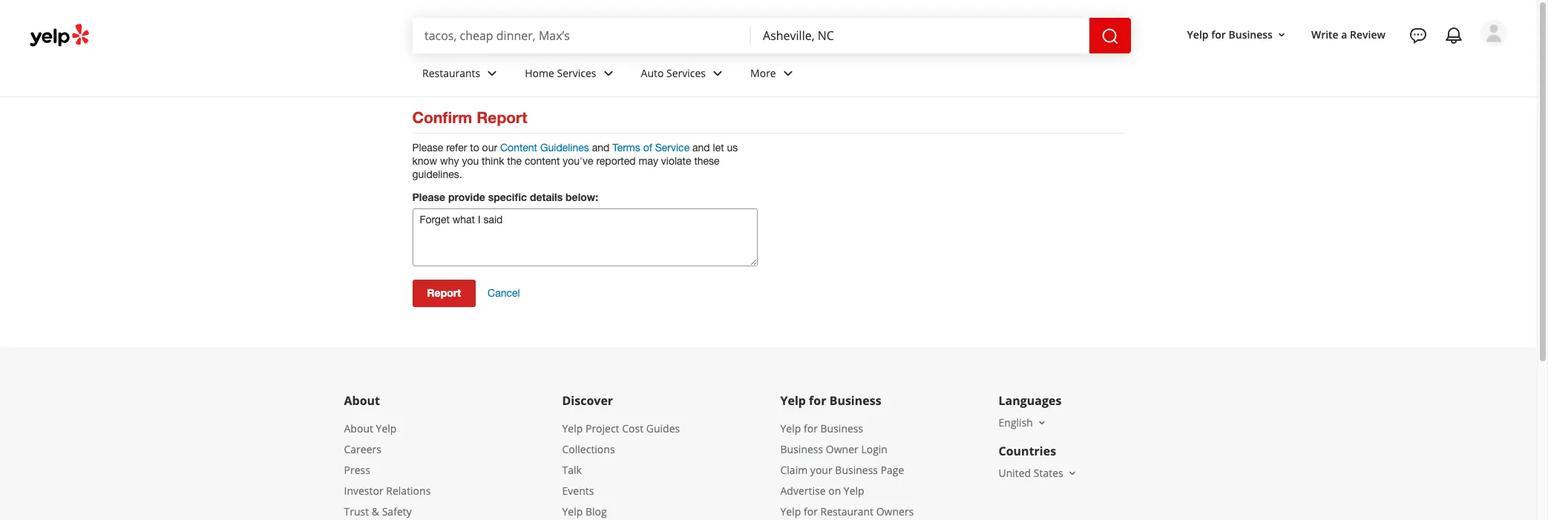 Task type: vqa. For each thing, say whether or not it's contained in the screenshot.


Task type: describe. For each thing, give the bounding box(es) containing it.
relations
[[386, 484, 431, 498]]

terms
[[613, 142, 641, 154]]

owner
[[826, 442, 859, 456]]

more link
[[739, 53, 809, 97]]

states
[[1034, 466, 1064, 480]]

service
[[655, 142, 690, 154]]

yelp project cost guides collections talk events yelp blog
[[562, 422, 680, 519]]

us
[[727, 142, 738, 154]]

guidelines
[[540, 142, 589, 154]]

24 chevron down v2 image
[[779, 64, 797, 82]]

yelp for business link
[[781, 422, 864, 436]]

report button
[[412, 280, 476, 307]]

let
[[713, 142, 724, 154]]

discover
[[562, 393, 613, 409]]

think
[[482, 155, 504, 167]]

united states button
[[999, 466, 1078, 480]]

restaurant
[[821, 505, 874, 519]]

cancel link
[[488, 288, 520, 301]]

and inside and let us know why you think the content you've reported may violate these guidelines.
[[693, 142, 710, 154]]

violate
[[661, 155, 692, 167]]

cj b. image
[[1481, 20, 1508, 47]]

events link
[[562, 484, 594, 498]]

about for about yelp careers press investor relations trust & safety
[[344, 422, 373, 436]]

investor
[[344, 484, 384, 498]]

of
[[643, 142, 652, 154]]

24 chevron down v2 image for auto services
[[709, 64, 727, 82]]

cancel
[[488, 288, 520, 299]]

auto services
[[641, 66, 706, 80]]

report inside report button
[[427, 286, 461, 299]]

owners
[[876, 505, 914, 519]]

collections link
[[562, 442, 615, 456]]

english
[[999, 416, 1033, 430]]

restaurants link
[[411, 53, 513, 97]]

confirm report
[[412, 108, 528, 127]]

events
[[562, 484, 594, 498]]

guidelines.
[[412, 168, 462, 180]]

collections
[[562, 442, 615, 456]]

press link
[[344, 463, 370, 477]]

talk
[[562, 463, 582, 477]]

1 vertical spatial yelp for business
[[781, 393, 882, 409]]

careers link
[[344, 442, 382, 456]]

auto
[[641, 66, 664, 80]]

business owner login link
[[781, 442, 888, 456]]

below:
[[566, 191, 598, 203]]

user actions element
[[1176, 19, 1529, 110]]

talk link
[[562, 463, 582, 477]]

these
[[694, 155, 720, 167]]

1 horizontal spatial report
[[477, 108, 528, 127]]

content
[[525, 155, 560, 167]]

provide
[[448, 191, 485, 203]]

reported
[[596, 155, 636, 167]]

our
[[482, 142, 497, 154]]

content
[[500, 142, 538, 154]]

about for about
[[344, 393, 380, 409]]

yelp for business inside button
[[1187, 27, 1273, 41]]

advertise
[[781, 484, 826, 498]]

united states
[[999, 466, 1064, 480]]

trust & safety link
[[344, 505, 412, 519]]

please provide specific details below:
[[412, 191, 598, 203]]

press
[[344, 463, 370, 477]]

united
[[999, 466, 1031, 480]]

countries
[[999, 443, 1056, 459]]

home services
[[525, 66, 597, 80]]

write a review
[[1312, 27, 1386, 41]]

trust
[[344, 505, 369, 519]]

yelp blog link
[[562, 505, 607, 519]]

know
[[412, 155, 437, 167]]

login
[[861, 442, 888, 456]]

yelp for business business owner login claim your business page advertise on yelp yelp for restaurant owners
[[781, 422, 914, 519]]

Find text field
[[425, 27, 739, 44]]

details
[[530, 191, 563, 203]]



Task type: locate. For each thing, give the bounding box(es) containing it.
services right home
[[557, 66, 597, 80]]

please refer to our content guidelines and terms of service
[[412, 142, 690, 154]]

1 about from the top
[[344, 393, 380, 409]]

services inside auto services link
[[667, 66, 706, 80]]

1 horizontal spatial 16 chevron down v2 image
[[1276, 29, 1288, 41]]

the
[[507, 155, 522, 167]]

specific
[[488, 191, 527, 203]]

0 horizontal spatial yelp for business
[[781, 393, 882, 409]]

1 horizontal spatial none field
[[763, 27, 1078, 44]]

about inside about yelp careers press investor relations trust & safety
[[344, 422, 373, 436]]

1 and from the left
[[592, 142, 610, 154]]

1 vertical spatial 16 chevron down v2 image
[[1036, 417, 1048, 429]]

0 vertical spatial yelp for business
[[1187, 27, 1273, 41]]

why
[[440, 155, 459, 167]]

for inside button
[[1212, 27, 1226, 41]]

none field the find
[[425, 27, 739, 44]]

24 chevron down v2 image right restaurants
[[483, 64, 501, 82]]

home services link
[[513, 53, 629, 97]]

Near text field
[[763, 27, 1078, 44]]

none field near
[[763, 27, 1078, 44]]

and let us know why you think the content you've reported may violate these guidelines.
[[412, 142, 738, 180]]

review
[[1350, 27, 1386, 41]]

you've
[[563, 155, 594, 167]]

yelp inside button
[[1187, 27, 1209, 41]]

write
[[1312, 27, 1339, 41]]

None field
[[425, 27, 739, 44], [763, 27, 1078, 44]]

24 chevron down v2 image inside restaurants link
[[483, 64, 501, 82]]

0 vertical spatial 16 chevron down v2 image
[[1276, 29, 1288, 41]]

you
[[462, 155, 479, 167]]

1 services from the left
[[557, 66, 597, 80]]

16 chevron down v2 image inside english dropdown button
[[1036, 417, 1048, 429]]

0 vertical spatial report
[[477, 108, 528, 127]]

services for home services
[[557, 66, 597, 80]]

languages
[[999, 393, 1062, 409]]

to
[[470, 142, 479, 154]]

24 chevron down v2 image for restaurants
[[483, 64, 501, 82]]

investor relations link
[[344, 484, 431, 498]]

may
[[639, 155, 658, 167]]

services inside home services link
[[557, 66, 597, 80]]

0 horizontal spatial report
[[427, 286, 461, 299]]

24 chevron down v2 image for home services
[[599, 64, 617, 82]]

0 horizontal spatial 24 chevron down v2 image
[[483, 64, 501, 82]]

cost
[[622, 422, 644, 436]]

Please provide specific details below: text field
[[412, 209, 758, 266]]

1 horizontal spatial and
[[693, 142, 710, 154]]

24 chevron down v2 image inside home services link
[[599, 64, 617, 82]]

24 chevron down v2 image left auto
[[599, 64, 617, 82]]

please up know at the top
[[412, 142, 443, 154]]

blog
[[586, 505, 607, 519]]

services right auto
[[667, 66, 706, 80]]

report
[[477, 108, 528, 127], [427, 286, 461, 299]]

notifications image
[[1445, 27, 1463, 45]]

about
[[344, 393, 380, 409], [344, 422, 373, 436]]

please for please refer to our content guidelines and terms of service
[[412, 142, 443, 154]]

report up our
[[477, 108, 528, 127]]

3 24 chevron down v2 image from the left
[[709, 64, 727, 82]]

yelp project cost guides link
[[562, 422, 680, 436]]

services
[[557, 66, 597, 80], [667, 66, 706, 80]]

1 24 chevron down v2 image from the left
[[483, 64, 501, 82]]

and up "these"
[[693, 142, 710, 154]]

about up "careers" 'link' at bottom
[[344, 422, 373, 436]]

2 horizontal spatial 24 chevron down v2 image
[[709, 64, 727, 82]]

content guidelines link
[[500, 142, 589, 154]]

2 none field from the left
[[763, 27, 1078, 44]]

please for please provide specific details below:
[[412, 191, 445, 203]]

page
[[881, 463, 904, 477]]

search image
[[1102, 27, 1119, 45]]

16 chevron down v2 image
[[1067, 467, 1078, 479]]

2 services from the left
[[667, 66, 706, 80]]

0 vertical spatial about
[[344, 393, 380, 409]]

16 chevron down v2 image left write
[[1276, 29, 1288, 41]]

on
[[829, 484, 841, 498]]

terms of service link
[[613, 142, 690, 154]]

messages image
[[1410, 27, 1428, 45]]

24 chevron down v2 image inside auto services link
[[709, 64, 727, 82]]

16 chevron down v2 image for english
[[1036, 417, 1048, 429]]

1 vertical spatial report
[[427, 286, 461, 299]]

careers
[[344, 442, 382, 456]]

business categories element
[[411, 53, 1508, 97]]

business
[[1229, 27, 1273, 41], [830, 393, 882, 409], [821, 422, 864, 436], [781, 442, 823, 456], [835, 463, 878, 477]]

1 please from the top
[[412, 142, 443, 154]]

2 please from the top
[[412, 191, 445, 203]]

0 horizontal spatial 16 chevron down v2 image
[[1036, 417, 1048, 429]]

yelp inside about yelp careers press investor relations trust & safety
[[376, 422, 397, 436]]

2 24 chevron down v2 image from the left
[[599, 64, 617, 82]]

project
[[586, 422, 620, 436]]

16 chevron down v2 image inside yelp for business button
[[1276, 29, 1288, 41]]

0 horizontal spatial and
[[592, 142, 610, 154]]

and
[[592, 142, 610, 154], [693, 142, 710, 154]]

and up reported
[[592, 142, 610, 154]]

yelp
[[1187, 27, 1209, 41], [781, 393, 806, 409], [376, 422, 397, 436], [562, 422, 583, 436], [781, 422, 801, 436], [844, 484, 865, 498], [562, 505, 583, 519], [781, 505, 801, 519]]

1 vertical spatial please
[[412, 191, 445, 203]]

yelp for restaurant owners link
[[781, 505, 914, 519]]

24 chevron down v2 image
[[483, 64, 501, 82], [599, 64, 617, 82], [709, 64, 727, 82]]

for
[[1212, 27, 1226, 41], [809, 393, 827, 409], [804, 422, 818, 436], [804, 505, 818, 519]]

please
[[412, 142, 443, 154], [412, 191, 445, 203]]

yelp for business button
[[1182, 21, 1294, 48]]

1 vertical spatial about
[[344, 422, 373, 436]]

claim
[[781, 463, 808, 477]]

business inside button
[[1229, 27, 1273, 41]]

about yelp careers press investor relations trust & safety
[[344, 422, 431, 519]]

services for auto services
[[667, 66, 706, 80]]

your
[[811, 463, 833, 477]]

16 chevron down v2 image
[[1276, 29, 1288, 41], [1036, 417, 1048, 429]]

a
[[1342, 27, 1348, 41]]

2 and from the left
[[693, 142, 710, 154]]

None search field
[[413, 18, 1134, 53]]

1 none field from the left
[[425, 27, 739, 44]]

&
[[372, 505, 379, 519]]

auto services link
[[629, 53, 739, 97]]

0 horizontal spatial none field
[[425, 27, 739, 44]]

16 chevron down v2 image for yelp for business
[[1276, 29, 1288, 41]]

report left cancel
[[427, 286, 461, 299]]

16 chevron down v2 image down languages
[[1036, 417, 1048, 429]]

yelp for business
[[1187, 27, 1273, 41], [781, 393, 882, 409]]

home
[[525, 66, 554, 80]]

0 horizontal spatial services
[[557, 66, 597, 80]]

advertise on yelp link
[[781, 484, 865, 498]]

restaurants
[[422, 66, 480, 80]]

write a review link
[[1306, 21, 1392, 48]]

more
[[751, 66, 776, 80]]

2 about from the top
[[344, 422, 373, 436]]

claim your business page link
[[781, 463, 904, 477]]

1 horizontal spatial 24 chevron down v2 image
[[599, 64, 617, 82]]

about yelp link
[[344, 422, 397, 436]]

24 chevron down v2 image right auto services
[[709, 64, 727, 82]]

none field up home services link
[[425, 27, 739, 44]]

please down guidelines.
[[412, 191, 445, 203]]

safety
[[382, 505, 412, 519]]

1 horizontal spatial yelp for business
[[1187, 27, 1273, 41]]

none field up business categories "element"
[[763, 27, 1078, 44]]

english button
[[999, 416, 1048, 430]]

1 horizontal spatial services
[[667, 66, 706, 80]]

refer
[[446, 142, 467, 154]]

confirm
[[412, 108, 472, 127]]

0 vertical spatial please
[[412, 142, 443, 154]]

guides
[[646, 422, 680, 436]]

about up about yelp link
[[344, 393, 380, 409]]



